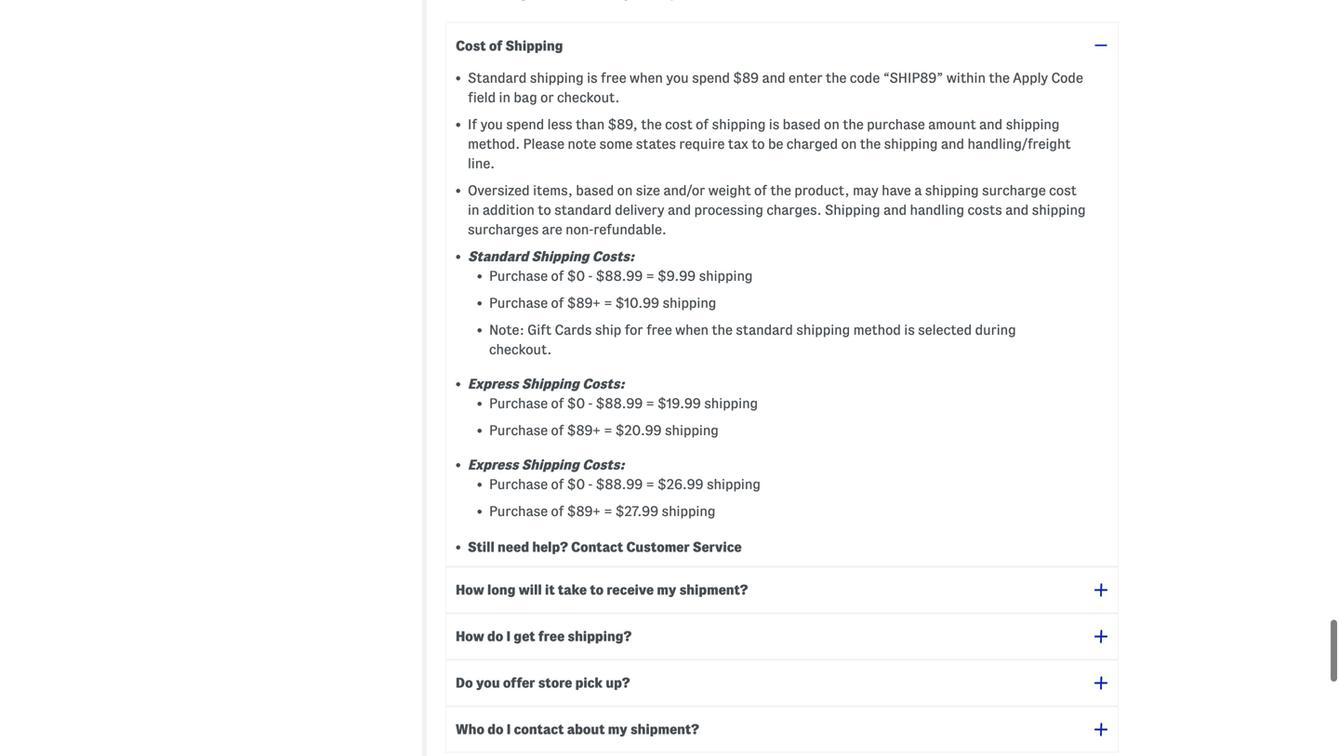 Task type: locate. For each thing, give the bounding box(es) containing it.
1 horizontal spatial cost
[[1050, 183, 1077, 198]]

- up purchase of $89+ = $27.99 shipping
[[588, 477, 593, 492]]

do inside dropdown button
[[488, 629, 504, 644]]

0 vertical spatial -
[[588, 268, 593, 284]]

1 vertical spatial spend
[[506, 117, 545, 132]]

how up do
[[456, 629, 485, 644]]

shipping up bag
[[506, 38, 563, 53]]

of inside oversized items, based on size and/or weight of the product, may have a shipping surcharge cost in addition to standard delivery and processing charges. shipping and handling costs and shipping surcharges are non-refundable.
[[755, 183, 768, 198]]

you inside if you spend less than $89, the cost of shipping is based on the purchase amount and shipping method. please note some states require tax to be charged on the shipping and handling/freight line.
[[481, 117, 503, 132]]

1 vertical spatial i
[[507, 722, 511, 737]]

1 express shipping costs: from the top
[[468, 376, 625, 392]]

shipping for purchase of $0 - $88.99 = $9.99 shipping
[[532, 249, 589, 264]]

when down $9.99 on the top
[[675, 322, 709, 338]]

checkout.
[[557, 90, 620, 105], [489, 342, 552, 357]]

= up the ship
[[604, 295, 613, 311]]

2 i from the top
[[507, 722, 511, 737]]

1 i from the top
[[507, 629, 511, 644]]

2 vertical spatial $88.99
[[596, 477, 643, 492]]

to inside oversized items, based on size and/or weight of the product, may have a shipping surcharge cost in addition to standard delivery and processing charges. shipping and handling costs and shipping surcharges are non-refundable.
[[538, 202, 551, 218]]

of for purchase of $0 - $88.99 = $19.99 shipping
[[551, 396, 564, 411]]

1 horizontal spatial checkout.
[[557, 90, 620, 105]]

a
[[915, 183, 922, 198]]

2 - from the top
[[588, 396, 593, 411]]

0 vertical spatial standard
[[468, 70, 527, 86]]

shipment? down service
[[680, 583, 748, 598]]

to up are
[[538, 202, 551, 218]]

0 vertical spatial to
[[752, 136, 765, 152]]

1 $0 from the top
[[567, 268, 585, 284]]

1 vertical spatial do
[[488, 722, 504, 737]]

how for how do i get free shipping?
[[456, 629, 485, 644]]

of for purchase of $89+ = $20.99 shipping
[[551, 423, 564, 438]]

0 vertical spatial standard
[[555, 202, 612, 218]]

6 purchase from the top
[[489, 504, 548, 519]]

- up purchase of $89+ = $10.99 shipping
[[588, 268, 593, 284]]

do you offer store pick up? button
[[446, 660, 1119, 706]]

method.
[[468, 136, 520, 152]]

1 express from the top
[[468, 376, 519, 392]]

you
[[666, 70, 689, 86], [481, 117, 503, 132], [476, 676, 500, 691]]

you right 'if'
[[481, 117, 503, 132]]

if
[[468, 117, 477, 132]]

spend inside if you spend less than $89, the cost of shipping is based on the purchase amount and shipping method. please note some states require tax to be charged on the shipping and handling/freight line.
[[506, 117, 545, 132]]

0 vertical spatial spend
[[692, 70, 730, 86]]

- for $10.99
[[588, 268, 593, 284]]

of down purchase of $0 - $88.99 = $19.99 shipping
[[551, 423, 564, 438]]

$89+ up cards
[[567, 295, 601, 311]]

0 vertical spatial you
[[666, 70, 689, 86]]

in down oversized
[[468, 202, 480, 218]]

shipping down purchase
[[884, 136, 938, 152]]

1 horizontal spatial on
[[824, 117, 840, 132]]

how do i get free shipping? button
[[446, 613, 1119, 660]]

shipment? right about
[[631, 722, 699, 737]]

1 $88.99 from the top
[[596, 268, 643, 284]]

oversized items, based on size and/or weight of the product, may have a shipping surcharge cost in addition to standard delivery and processing charges. shipping and handling costs and shipping surcharges are non-refundable.
[[468, 183, 1086, 237]]

"ship89"
[[883, 70, 944, 86]]

0 vertical spatial in
[[499, 90, 511, 105]]

you for than
[[481, 117, 503, 132]]

0 vertical spatial free
[[601, 70, 627, 86]]

0 horizontal spatial in
[[468, 202, 480, 218]]

2 $88.99 from the top
[[596, 396, 643, 411]]

how left long
[[456, 583, 485, 598]]

is right 'method'
[[905, 322, 915, 338]]

shipment?
[[680, 583, 748, 598], [631, 722, 699, 737]]

cost
[[665, 117, 693, 132], [1050, 183, 1077, 198]]

or
[[541, 90, 554, 105]]

1 horizontal spatial standard
[[736, 322, 793, 338]]

shipping up handling/freight
[[1006, 117, 1060, 132]]

some
[[600, 136, 633, 152]]

5 purchase from the top
[[489, 477, 548, 492]]

0 vertical spatial is
[[587, 70, 598, 86]]

during
[[976, 322, 1017, 338]]

1 horizontal spatial my
[[657, 583, 677, 598]]

still
[[468, 539, 495, 555]]

checkout. up than
[[557, 90, 620, 105]]

of for cost of shipping
[[489, 38, 503, 53]]

contact
[[571, 539, 624, 555]]

2 horizontal spatial is
[[905, 322, 915, 338]]

do
[[456, 676, 473, 691]]

i inside dropdown button
[[507, 629, 511, 644]]

0 horizontal spatial free
[[538, 629, 565, 644]]

shipping up or
[[530, 70, 584, 86]]

0 vertical spatial shipment?
[[680, 583, 748, 598]]

1 vertical spatial express
[[468, 457, 519, 473]]

how inside dropdown button
[[456, 583, 485, 598]]

- for $27.99
[[588, 477, 593, 492]]

of up "purchase of $89+ = $20.99 shipping"
[[551, 396, 564, 411]]

do left get
[[488, 629, 504, 644]]

1 vertical spatial is
[[769, 117, 780, 132]]

do right who in the left bottom of the page
[[488, 722, 504, 737]]

express shipping costs: down "purchase of $89+ = $20.99 shipping"
[[468, 457, 625, 473]]

$88.99 for $27.99
[[596, 477, 643, 492]]

2 $89+ from the top
[[567, 423, 601, 438]]

shipping inside note: gift cards ship for free when the standard shipping method is selected during checkout.
[[797, 322, 851, 338]]

2 express shipping costs: from the top
[[468, 457, 625, 473]]

0 vertical spatial $89+
[[567, 295, 601, 311]]

based up non-
[[576, 183, 614, 198]]

based inside if you spend less than $89, the cost of shipping is based on the purchase amount and shipping method. please note some states require tax to be charged on the shipping and handling/freight line.
[[783, 117, 821, 132]]

$89+
[[567, 295, 601, 311], [567, 423, 601, 438], [567, 504, 601, 519]]

1 vertical spatial -
[[588, 396, 593, 411]]

1 standard from the top
[[468, 70, 527, 86]]

2 horizontal spatial to
[[752, 136, 765, 152]]

1 vertical spatial express shipping costs:
[[468, 457, 625, 473]]

1 horizontal spatial is
[[769, 117, 780, 132]]

standard for standard shipping is free when you spend $89 and enter the code "ship89" within the apply code field in bag or checkout.
[[468, 70, 527, 86]]

do for how
[[488, 629, 504, 644]]

1 vertical spatial to
[[538, 202, 551, 218]]

note: gift cards ship for free when the standard shipping method is selected during checkout.
[[489, 322, 1017, 357]]

$0 up "purchase of $89+ = $20.99 shipping"
[[567, 396, 585, 411]]

express down note:
[[468, 376, 519, 392]]

2 vertical spatial $89+
[[567, 504, 601, 519]]

of for purchase of $89+ = $27.99 shipping
[[551, 504, 564, 519]]

0 horizontal spatial checkout.
[[489, 342, 552, 357]]

purchase
[[867, 117, 925, 132]]

shipping left 'method'
[[797, 322, 851, 338]]

checkout. down note:
[[489, 342, 552, 357]]

cost inside oversized items, based on size and/or weight of the product, may have a shipping surcharge cost in addition to standard delivery and processing charges. shipping and handling costs and shipping surcharges are non-refundable.
[[1050, 183, 1077, 198]]

based
[[783, 117, 821, 132], [576, 183, 614, 198]]

costs: for $10.99
[[592, 249, 635, 264]]

in
[[499, 90, 511, 105], [468, 202, 480, 218]]

free inside standard shipping is free when you spend $89 and enter the code "ship89" within the apply code field in bag or checkout.
[[601, 70, 627, 86]]

shipping
[[506, 38, 563, 53], [825, 202, 881, 218], [532, 249, 589, 264], [522, 376, 579, 392], [522, 457, 579, 473]]

and inside standard shipping is free when you spend $89 and enter the code "ship89" within the apply code field in bag or checkout.
[[762, 70, 786, 86]]

3 $89+ from the top
[[567, 504, 601, 519]]

purchase of $0 - $88.99 = $26.99 shipping
[[489, 477, 761, 492]]

purchase for purchase of $89+ = $10.99 shipping
[[489, 295, 548, 311]]

how inside dropdown button
[[456, 629, 485, 644]]

0 horizontal spatial when
[[630, 70, 663, 86]]

surcharges
[[468, 222, 539, 237]]

shipping down are
[[532, 249, 589, 264]]

0 vertical spatial $88.99
[[596, 268, 643, 284]]

oversized
[[468, 183, 530, 198]]

2 vertical spatial to
[[590, 583, 604, 598]]

have
[[882, 183, 912, 198]]

0 vertical spatial based
[[783, 117, 821, 132]]

2 vertical spatial costs:
[[582, 457, 625, 473]]

3 $88.99 from the top
[[596, 477, 643, 492]]

enter
[[789, 70, 823, 86]]

and down surcharge
[[1006, 202, 1029, 218]]

shipment? inside dropdown button
[[680, 583, 748, 598]]

$0
[[567, 268, 585, 284], [567, 396, 585, 411], [567, 477, 585, 492]]

1 vertical spatial $88.99
[[596, 396, 643, 411]]

shipping
[[530, 70, 584, 86], [712, 117, 766, 132], [1006, 117, 1060, 132], [884, 136, 938, 152], [925, 183, 979, 198], [1032, 202, 1086, 218], [699, 268, 753, 284], [663, 295, 717, 311], [797, 322, 851, 338], [704, 396, 758, 411], [665, 423, 719, 438], [707, 477, 761, 492], [662, 504, 716, 519]]

to right take
[[590, 583, 604, 598]]

0 vertical spatial when
[[630, 70, 663, 86]]

spend up please
[[506, 117, 545, 132]]

1 vertical spatial my
[[608, 722, 628, 737]]

service
[[693, 539, 742, 555]]

the up charges.
[[771, 183, 792, 198]]

my right about
[[608, 722, 628, 737]]

cost up states at the top of the page
[[665, 117, 693, 132]]

and right the $89
[[762, 70, 786, 86]]

cost of shipping
[[456, 38, 563, 53]]

how for how long will it take to receive my shipment?
[[456, 583, 485, 598]]

on
[[824, 117, 840, 132], [842, 136, 857, 152], [617, 183, 633, 198]]

costs: up purchase of $0 - $88.99 = $19.99 shipping
[[582, 376, 625, 392]]

2 vertical spatial -
[[588, 477, 593, 492]]

0 vertical spatial on
[[824, 117, 840, 132]]

purchase of $89+ = $20.99 shipping
[[489, 423, 719, 438]]

costs: for $27.99
[[582, 457, 625, 473]]

1 horizontal spatial to
[[590, 583, 604, 598]]

2 horizontal spatial free
[[647, 322, 672, 338]]

standard for standard shipping costs:
[[468, 249, 529, 264]]

pick
[[575, 676, 603, 691]]

standard up field
[[468, 70, 527, 86]]

free up '$89,' at the top of the page
[[601, 70, 627, 86]]

shipping down gift
[[522, 376, 579, 392]]

my right receive
[[657, 583, 677, 598]]

$88.99 for $20.99
[[596, 396, 643, 411]]

the right for
[[712, 322, 733, 338]]

0 horizontal spatial cost
[[665, 117, 693, 132]]

shipping down surcharge
[[1032, 202, 1086, 218]]

2 standard from the top
[[468, 249, 529, 264]]

i for contact
[[507, 722, 511, 737]]

0 horizontal spatial spend
[[506, 117, 545, 132]]

$27.99
[[616, 504, 659, 519]]

the inside oversized items, based on size and/or weight of the product, may have a shipping surcharge cost in addition to standard delivery and processing charges. shipping and handling costs and shipping surcharges are non-refundable.
[[771, 183, 792, 198]]

costs: up purchase of $0 - $88.99 = $26.99 shipping
[[582, 457, 625, 473]]

0 horizontal spatial to
[[538, 202, 551, 218]]

gift
[[528, 322, 552, 338]]

0 vertical spatial express shipping costs:
[[468, 376, 625, 392]]

2 vertical spatial you
[[476, 676, 500, 691]]

i for get
[[507, 629, 511, 644]]

amount
[[929, 117, 977, 132]]

1 vertical spatial shipment?
[[631, 722, 699, 737]]

1 vertical spatial in
[[468, 202, 480, 218]]

shipment? inside dropdown button
[[631, 722, 699, 737]]

when up '$89,' at the top of the page
[[630, 70, 663, 86]]

1 horizontal spatial free
[[601, 70, 627, 86]]

you right do
[[476, 676, 500, 691]]

free right get
[[538, 629, 565, 644]]

when inside note: gift cards ship for free when the standard shipping method is selected during checkout.
[[675, 322, 709, 338]]

free right for
[[647, 322, 672, 338]]

0 horizontal spatial my
[[608, 722, 628, 737]]

my inside who do i contact about my shipment? dropdown button
[[608, 722, 628, 737]]

1 vertical spatial how
[[456, 629, 485, 644]]

about
[[567, 722, 605, 737]]

of up cards
[[551, 295, 564, 311]]

express up the 'still'
[[468, 457, 519, 473]]

of for purchase of $0 - $88.99 = $26.99 shipping
[[551, 477, 564, 492]]

1 vertical spatial $0
[[567, 396, 585, 411]]

0 vertical spatial checkout.
[[557, 90, 620, 105]]

checkout. inside note: gift cards ship for free when the standard shipping method is selected during checkout.
[[489, 342, 552, 357]]

to
[[752, 136, 765, 152], [538, 202, 551, 218], [590, 583, 604, 598]]

require
[[679, 136, 725, 152]]

of up 'require'
[[696, 117, 709, 132]]

1 vertical spatial based
[[576, 183, 614, 198]]

1 purchase from the top
[[489, 268, 548, 284]]

-
[[588, 268, 593, 284], [588, 396, 593, 411], [588, 477, 593, 492]]

shipping up handling
[[925, 183, 979, 198]]

do inside dropdown button
[[488, 722, 504, 737]]

1 - from the top
[[588, 268, 593, 284]]

i inside dropdown button
[[507, 722, 511, 737]]

you inside dropdown button
[[476, 676, 500, 691]]

i left contact
[[507, 722, 511, 737]]

1 how from the top
[[456, 583, 485, 598]]

cost right surcharge
[[1050, 183, 1077, 198]]

0 vertical spatial $0
[[567, 268, 585, 284]]

2 vertical spatial $0
[[567, 477, 585, 492]]

purchase for purchase of $89+ = $27.99 shipping
[[489, 504, 548, 519]]

on right charged
[[842, 136, 857, 152]]

1 vertical spatial on
[[842, 136, 857, 152]]

of up help?
[[551, 504, 564, 519]]

of inside dropdown button
[[489, 38, 503, 53]]

shipping right $19.99 on the bottom of the page
[[704, 396, 758, 411]]

you inside standard shipping is free when you spend $89 and enter the code "ship89" within the apply code field in bag or checkout.
[[666, 70, 689, 86]]

2 vertical spatial is
[[905, 322, 915, 338]]

1 vertical spatial cost
[[1050, 183, 1077, 198]]

of right cost
[[489, 38, 503, 53]]

of up purchase of $89+ = $27.99 shipping
[[551, 477, 564, 492]]

my
[[657, 583, 677, 598], [608, 722, 628, 737]]

standard
[[555, 202, 612, 218], [736, 322, 793, 338]]

$89+ up contact
[[567, 504, 601, 519]]

2 vertical spatial free
[[538, 629, 565, 644]]

1 horizontal spatial spend
[[692, 70, 730, 86]]

0 vertical spatial do
[[488, 629, 504, 644]]

spend left the $89
[[692, 70, 730, 86]]

= up $27.99
[[646, 477, 655, 492]]

handling/freight
[[968, 136, 1071, 152]]

0 horizontal spatial standard
[[555, 202, 612, 218]]

1 vertical spatial free
[[647, 322, 672, 338]]

is up be
[[769, 117, 780, 132]]

standard inside note: gift cards ship for free when the standard shipping method is selected during checkout.
[[736, 322, 793, 338]]

3 purchase from the top
[[489, 396, 548, 411]]

shipping for purchase of $0 - $88.99 = $26.99 shipping
[[522, 457, 579, 473]]

0 horizontal spatial is
[[587, 70, 598, 86]]

1 vertical spatial when
[[675, 322, 709, 338]]

on left size
[[617, 183, 633, 198]]

1 $89+ from the top
[[567, 295, 601, 311]]

when inside standard shipping is free when you spend $89 and enter the code "ship89" within the apply code field in bag or checkout.
[[630, 70, 663, 86]]

$0 up purchase of $89+ = $27.99 shipping
[[567, 477, 585, 492]]

1 horizontal spatial when
[[675, 322, 709, 338]]

1 vertical spatial standard
[[468, 249, 529, 264]]

2 purchase from the top
[[489, 295, 548, 311]]

you left the $89
[[666, 70, 689, 86]]

purchase for purchase of $0 - $88.99 = $9.99 shipping
[[489, 268, 548, 284]]

0 vertical spatial i
[[507, 629, 511, 644]]

and
[[762, 70, 786, 86], [980, 117, 1003, 132], [941, 136, 965, 152], [668, 202, 691, 218], [884, 202, 907, 218], [1006, 202, 1029, 218]]

0 vertical spatial my
[[657, 583, 677, 598]]

based up charged
[[783, 117, 821, 132]]

2 do from the top
[[488, 722, 504, 737]]

still need help? contact customer service
[[468, 539, 742, 555]]

3 $0 from the top
[[567, 477, 585, 492]]

in left bag
[[499, 90, 511, 105]]

to left be
[[752, 136, 765, 152]]

- up "purchase of $89+ = $20.99 shipping"
[[588, 396, 593, 411]]

1 horizontal spatial based
[[783, 117, 821, 132]]

cost inside if you spend less than $89, the cost of shipping is based on the purchase amount and shipping method. please note some states require tax to be charged on the shipping and handling/freight line.
[[665, 117, 693, 132]]

is inside note: gift cards ship for free when the standard shipping method is selected during checkout.
[[905, 322, 915, 338]]

3 - from the top
[[588, 477, 593, 492]]

$0 for $10.99
[[567, 268, 585, 284]]

of for purchase of $0 - $88.99 = $9.99 shipping
[[551, 268, 564, 284]]

up?
[[606, 676, 630, 691]]

purchase for purchase of $89+ = $20.99 shipping
[[489, 423, 548, 438]]

standard inside standard shipping is free when you spend $89 and enter the code "ship89" within the apply code field in bag or checkout.
[[468, 70, 527, 86]]

of down standard shipping costs:
[[551, 268, 564, 284]]

0 horizontal spatial based
[[576, 183, 614, 198]]

0 vertical spatial express
[[468, 376, 519, 392]]

shipping down "purchase of $89+ = $20.99 shipping"
[[522, 457, 579, 473]]

store
[[538, 676, 573, 691]]

2 $0 from the top
[[567, 396, 585, 411]]

standard
[[468, 70, 527, 86], [468, 249, 529, 264]]

shipping right $9.99 on the top
[[699, 268, 753, 284]]

2 how from the top
[[456, 629, 485, 644]]

express
[[468, 376, 519, 392], [468, 457, 519, 473]]

i left get
[[507, 629, 511, 644]]

0 horizontal spatial on
[[617, 183, 633, 198]]

1 vertical spatial you
[[481, 117, 503, 132]]

spend inside standard shipping is free when you spend $89 and enter the code "ship89" within the apply code field in bag or checkout.
[[692, 70, 730, 86]]

do
[[488, 629, 504, 644], [488, 722, 504, 737]]

0 vertical spatial costs:
[[592, 249, 635, 264]]

standard down surcharges
[[468, 249, 529, 264]]

$89+ down purchase of $0 - $88.99 = $19.99 shipping
[[567, 423, 601, 438]]

shipping for purchase of $0 - $88.99 = $19.99 shipping
[[522, 376, 579, 392]]

1 do from the top
[[488, 629, 504, 644]]

bag
[[514, 90, 538, 105]]

is up than
[[587, 70, 598, 86]]

the left code
[[826, 70, 847, 86]]

1 vertical spatial costs:
[[582, 376, 625, 392]]

2 express from the top
[[468, 457, 519, 473]]

0 vertical spatial cost
[[665, 117, 693, 132]]

method
[[854, 322, 901, 338]]

i
[[507, 629, 511, 644], [507, 722, 511, 737]]

2 horizontal spatial on
[[842, 136, 857, 152]]

and down have at the top of page
[[884, 202, 907, 218]]

$0 down standard shipping costs:
[[567, 268, 585, 284]]

will
[[519, 583, 542, 598]]

in inside standard shipping is free when you spend $89 and enter the code "ship89" within the apply code field in bag or checkout.
[[499, 90, 511, 105]]

do for who
[[488, 722, 504, 737]]

1 vertical spatial standard
[[736, 322, 793, 338]]

is
[[587, 70, 598, 86], [769, 117, 780, 132], [905, 322, 915, 338]]

shipping down may
[[825, 202, 881, 218]]

= left $19.99 on the bottom of the page
[[646, 396, 655, 411]]

0 vertical spatial how
[[456, 583, 485, 598]]

$88.99 up "purchase of $89+ = $20.99 shipping"
[[596, 396, 643, 411]]

is inside if you spend less than $89, the cost of shipping is based on the purchase amount and shipping method. please note some states require tax to be charged on the shipping and handling/freight line.
[[769, 117, 780, 132]]

4 purchase from the top
[[489, 423, 548, 438]]

1 vertical spatial checkout.
[[489, 342, 552, 357]]

$88.99 up purchase of $89+ = $10.99 shipping
[[596, 268, 643, 284]]

costs: up purchase of $0 - $88.99 = $9.99 shipping
[[592, 249, 635, 264]]

express shipping costs: down gift
[[468, 376, 625, 392]]

offer
[[503, 676, 535, 691]]

it
[[545, 583, 555, 598]]

the down purchase
[[860, 136, 881, 152]]

spend
[[692, 70, 730, 86], [506, 117, 545, 132]]

purchase of $89+ = $27.99 shipping
[[489, 504, 716, 519]]

1 horizontal spatial in
[[499, 90, 511, 105]]

1 vertical spatial $89+
[[567, 423, 601, 438]]

to inside if you spend less than $89, the cost of shipping is based on the purchase amount and shipping method. please note some states require tax to be charged on the shipping and handling/freight line.
[[752, 136, 765, 152]]

to inside dropdown button
[[590, 583, 604, 598]]

2 vertical spatial on
[[617, 183, 633, 198]]

within
[[947, 70, 986, 86]]



Task type: describe. For each thing, give the bounding box(es) containing it.
standard shipping is free when you spend $89 and enter the code "ship89" within the apply code field in bag or checkout.
[[468, 70, 1084, 105]]

field
[[468, 90, 496, 105]]

the left purchase
[[843, 117, 864, 132]]

less
[[548, 117, 573, 132]]

the left the apply
[[989, 70, 1010, 86]]

shipping down $19.99 on the bottom of the page
[[665, 423, 719, 438]]

free inside how do i get free shipping? dropdown button
[[538, 629, 565, 644]]

code
[[850, 70, 880, 86]]

how long will it take to receive my shipment?
[[456, 583, 748, 598]]

of for purchase of $89+ = $10.99 shipping
[[551, 295, 564, 311]]

purchase for purchase of $0 - $88.99 = $19.99 shipping
[[489, 396, 548, 411]]

$10.99
[[616, 295, 660, 311]]

note:
[[489, 322, 524, 338]]

ship
[[595, 322, 622, 338]]

$88.99 for $10.99
[[596, 268, 643, 284]]

and/or
[[664, 183, 705, 198]]

are
[[542, 222, 563, 237]]

my inside how long will it take to receive my shipment? dropdown button
[[657, 583, 677, 598]]

express for purchase of $0 - $88.99 = $26.99 shipping
[[468, 457, 519, 473]]

size
[[636, 183, 660, 198]]

please
[[523, 136, 565, 152]]

weight
[[709, 183, 751, 198]]

cost of shipping button
[[446, 22, 1119, 68]]

may
[[853, 183, 879, 198]]

and up handling/freight
[[980, 117, 1003, 132]]

handling
[[910, 202, 965, 218]]

$89+ for $20.99
[[567, 423, 601, 438]]

shipping down $9.99 on the top
[[663, 295, 717, 311]]

delivery
[[615, 202, 665, 218]]

tax
[[728, 136, 749, 152]]

get
[[514, 629, 535, 644]]

note
[[568, 136, 597, 152]]

express shipping costs: for purchase of $0 - $88.99 = $26.99 shipping
[[468, 457, 625, 473]]

express for purchase of $0 - $88.99 = $19.99 shipping
[[468, 376, 519, 392]]

= left $20.99
[[604, 423, 613, 438]]

is inside standard shipping is free when you spend $89 and enter the code "ship89" within the apply code field in bag or checkout.
[[587, 70, 598, 86]]

you for pick
[[476, 676, 500, 691]]

$0 for $20.99
[[567, 396, 585, 411]]

on inside oversized items, based on size and/or weight of the product, may have a shipping surcharge cost in addition to standard delivery and processing charges. shipping and handling costs and shipping surcharges are non-refundable.
[[617, 183, 633, 198]]

than
[[576, 117, 605, 132]]

$0 for $27.99
[[567, 477, 585, 492]]

shipping up tax
[[712, 117, 766, 132]]

$20.99
[[616, 423, 662, 438]]

line.
[[468, 156, 495, 171]]

and down and/or
[[668, 202, 691, 218]]

refundable.
[[594, 222, 667, 237]]

purchase of $0 - $88.99 = $9.99 shipping
[[489, 268, 753, 284]]

help?
[[532, 539, 568, 555]]

the up states at the top of the page
[[641, 117, 662, 132]]

based inside oversized items, based on size and/or weight of the product, may have a shipping surcharge cost in addition to standard delivery and processing charges. shipping and handling costs and shipping surcharges are non-refundable.
[[576, 183, 614, 198]]

in inside oversized items, based on size and/or weight of the product, may have a shipping surcharge cost in addition to standard delivery and processing charges. shipping and handling costs and shipping surcharges are non-refundable.
[[468, 202, 480, 218]]

product,
[[795, 183, 850, 198]]

standard shipping costs:
[[468, 249, 635, 264]]

if you spend less than $89, the cost of shipping is based on the purchase amount and shipping method. please note some states require tax to be charged on the shipping and handling/freight line.
[[468, 117, 1071, 171]]

who do i contact about my shipment? button
[[446, 706, 1119, 753]]

$19.99
[[658, 396, 701, 411]]

shipping inside standard shipping is free when you spend $89 and enter the code "ship89" within the apply code field in bag or checkout.
[[530, 70, 584, 86]]

who
[[456, 722, 485, 737]]

addition
[[483, 202, 535, 218]]

be
[[768, 136, 784, 152]]

for
[[625, 322, 643, 338]]

= left $9.99 on the top
[[646, 268, 655, 284]]

costs: for $20.99
[[582, 376, 625, 392]]

purchase of $89+ = $10.99 shipping
[[489, 295, 717, 311]]

$89
[[733, 70, 759, 86]]

selected
[[918, 322, 972, 338]]

do you offer store pick up?
[[456, 676, 630, 691]]

express shipping costs: for purchase of $0 - $88.99 = $19.99 shipping
[[468, 376, 625, 392]]

cards
[[555, 322, 592, 338]]

items,
[[533, 183, 573, 198]]

contact
[[514, 722, 564, 737]]

who do i contact about my shipment?
[[456, 722, 699, 737]]

$26.99
[[658, 477, 704, 492]]

shipping?
[[568, 629, 632, 644]]

- for $20.99
[[588, 396, 593, 411]]

long
[[488, 583, 516, 598]]

cost
[[456, 38, 486, 53]]

and down amount
[[941, 136, 965, 152]]

$89+ for $27.99
[[567, 504, 601, 519]]

= left $27.99
[[604, 504, 613, 519]]

checkout. inside standard shipping is free when you spend $89 and enter the code "ship89" within the apply code field in bag or checkout.
[[557, 90, 620, 105]]

need
[[498, 539, 529, 555]]

$9.99
[[658, 268, 696, 284]]

shipping inside oversized items, based on size and/or weight of the product, may have a shipping surcharge cost in addition to standard delivery and processing charges. shipping and handling costs and shipping surcharges are non-refundable.
[[825, 202, 881, 218]]

receive
[[607, 583, 654, 598]]

non-
[[566, 222, 594, 237]]

how do i get free shipping?
[[456, 629, 632, 644]]

shipping inside dropdown button
[[506, 38, 563, 53]]

shipping right $26.99
[[707, 477, 761, 492]]

processing
[[694, 202, 764, 218]]

charged
[[787, 136, 838, 152]]

states
[[636, 136, 676, 152]]

contact customer service link
[[571, 539, 742, 555]]

code
[[1052, 70, 1084, 86]]

free inside note: gift cards ship for free when the standard shipping method is selected during checkout.
[[647, 322, 672, 338]]

customer
[[626, 539, 690, 555]]

charges.
[[767, 202, 822, 218]]

standard inside oversized items, based on size and/or weight of the product, may have a shipping surcharge cost in addition to standard delivery and processing charges. shipping and handling costs and shipping surcharges are non-refundable.
[[555, 202, 612, 218]]

$89,
[[608, 117, 638, 132]]

apply
[[1013, 70, 1049, 86]]

$89+ for $10.99
[[567, 295, 601, 311]]

surcharge
[[982, 183, 1046, 198]]

shipping down $26.99
[[662, 504, 716, 519]]

purchase for purchase of $0 - $88.99 = $26.99 shipping
[[489, 477, 548, 492]]

costs
[[968, 202, 1003, 218]]

how long will it take to receive my shipment? button
[[446, 567, 1119, 613]]

take
[[558, 583, 587, 598]]

of inside if you spend less than $89, the cost of shipping is based on the purchase amount and shipping method. please note some states require tax to be charged on the shipping and handling/freight line.
[[696, 117, 709, 132]]

the inside note: gift cards ship for free when the standard shipping method is selected during checkout.
[[712, 322, 733, 338]]



Task type: vqa. For each thing, say whether or not it's contained in the screenshot.
the bottom I
yes



